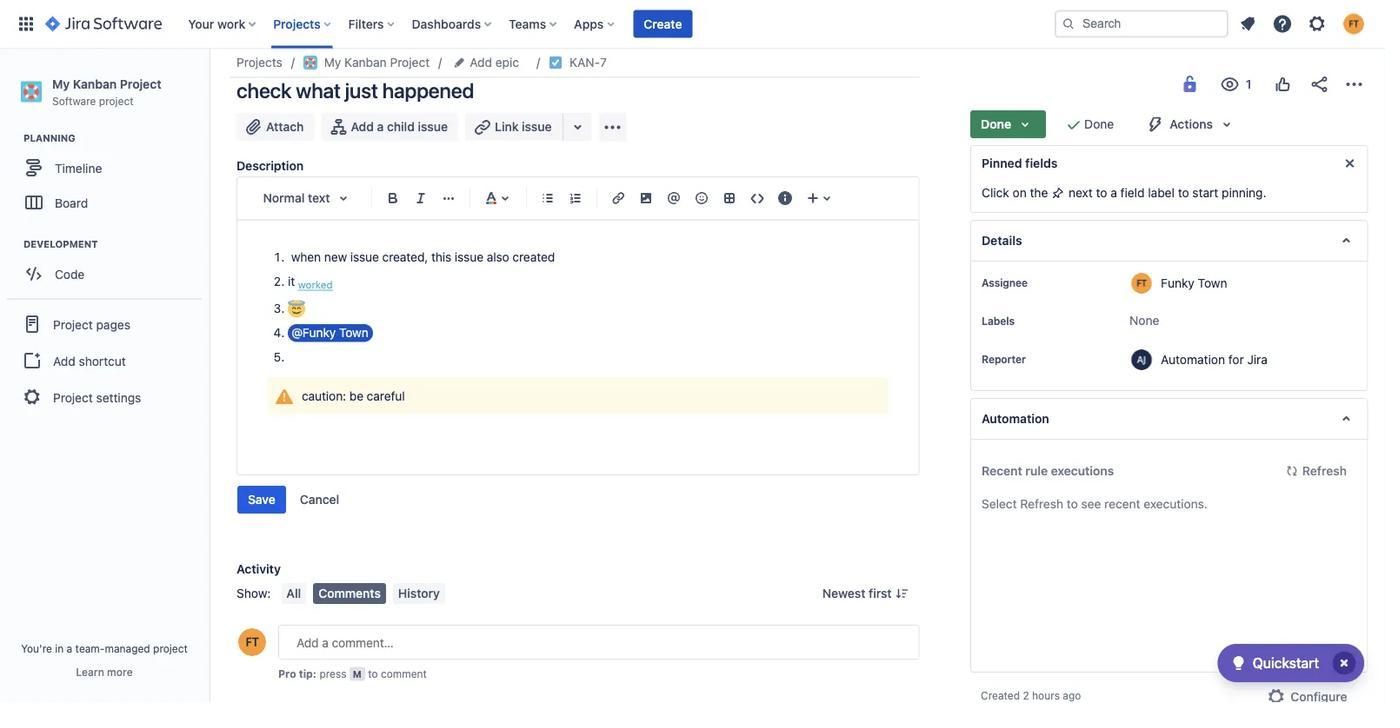 Task type: describe. For each thing, give the bounding box(es) containing it.
newest first button
[[812, 584, 920, 604]]

automation for automation for jira
[[1161, 352, 1225, 367]]

more formatting image
[[438, 187, 459, 208]]

reporter pin to top image
[[1030, 352, 1043, 366]]

automation element
[[971, 398, 1368, 440]]

issue inside 'button'
[[418, 119, 448, 134]]

pro
[[278, 668, 296, 680]]

teams
[[509, 17, 546, 31]]

happened
[[382, 78, 474, 102]]

your work button
[[183, 10, 263, 38]]

mention image
[[664, 187, 685, 208]]

kan-7
[[570, 55, 607, 70]]

filters
[[349, 17, 384, 31]]

what
[[296, 78, 341, 102]]

automation for jira
[[1161, 352, 1268, 367]]

:innocent: image
[[288, 300, 305, 318]]

work
[[217, 17, 246, 31]]

vote options: no one has voted for this issue yet. image
[[1273, 74, 1294, 95]]

cancel button
[[290, 486, 350, 514]]

it
[[288, 274, 295, 288]]

created
[[513, 250, 555, 264]]

info panel image
[[775, 187, 796, 208]]

new
[[324, 250, 347, 264]]

issue inside button
[[522, 119, 552, 134]]

more
[[107, 666, 133, 679]]

on
[[1013, 186, 1027, 200]]

kan-7 link
[[570, 52, 607, 73]]

projects for projects 'link'
[[237, 55, 283, 70]]

epic
[[496, 55, 519, 70]]

field
[[1121, 186, 1145, 200]]

caution: be careful
[[302, 388, 405, 403]]

issue right new
[[350, 250, 379, 264]]

save
[[248, 493, 276, 507]]

activity
[[237, 562, 281, 577]]

pinning.
[[1222, 186, 1267, 200]]

a for next to a field label to start pinning.
[[1111, 186, 1117, 200]]

pinned
[[982, 156, 1022, 171]]

add image, video, or file image
[[636, 187, 657, 208]]

project up add shortcut
[[53, 317, 93, 332]]

check
[[237, 78, 292, 102]]

2
[[1023, 690, 1029, 702]]

this
[[432, 250, 452, 264]]

town for @funky town
[[339, 325, 369, 339]]

table image
[[719, 187, 740, 208]]

my kanban project software project
[[52, 77, 161, 107]]

1 horizontal spatial to
[[1096, 186, 1107, 200]]

tip:
[[299, 668, 317, 680]]

managed
[[105, 643, 150, 655]]

add for add a child issue
[[351, 119, 374, 134]]

add for add shortcut
[[53, 354, 75, 368]]

normal text button
[[255, 179, 365, 217]]

link
[[495, 119, 519, 134]]

bullet list ⌘⇧8 image
[[538, 187, 559, 208]]

label
[[1148, 186, 1175, 200]]

project down add shortcut
[[53, 390, 93, 405]]

help image
[[1273, 13, 1294, 34]]

projects link
[[237, 52, 283, 73]]

bold ⌘b image
[[383, 187, 404, 208]]

software
[[52, 95, 96, 107]]

actions image
[[1344, 74, 1365, 95]]

actions button
[[1135, 110, 1248, 138]]

development image
[[3, 234, 23, 255]]

@funky town
[[292, 325, 369, 339]]

team-
[[75, 643, 105, 655]]

@funky
[[292, 325, 336, 339]]

ago
[[1063, 690, 1081, 702]]

primary element
[[10, 0, 1055, 48]]

italic ⌘i image
[[411, 187, 432, 208]]

appswitcher icon image
[[16, 13, 37, 34]]

you're in a team-managed project
[[21, 643, 188, 655]]

created,
[[382, 250, 428, 264]]

timeline link
[[9, 151, 200, 185]]

just
[[345, 78, 378, 102]]

your profile and settings image
[[1344, 13, 1365, 34]]

settings
[[96, 390, 141, 405]]

fields
[[1025, 156, 1058, 171]]

Add a comment… field
[[278, 625, 920, 660]]

first
[[869, 587, 892, 601]]

project pages
[[53, 317, 130, 332]]

7
[[600, 55, 607, 70]]

for
[[1229, 352, 1244, 367]]

group containing project pages
[[7, 299, 202, 422]]

quickstart button
[[1219, 645, 1365, 683]]

projects for projects dropdown button
[[273, 17, 321, 31]]

planning image
[[3, 128, 23, 149]]

all button
[[281, 584, 306, 604]]

normal
[[263, 191, 305, 205]]

press
[[320, 668, 347, 680]]

add epic button
[[451, 52, 525, 73]]

teams button
[[504, 10, 564, 38]]

reporter
[[982, 353, 1026, 365]]

pinned fields
[[982, 156, 1058, 171]]

when new issue created, this issue also created
[[288, 250, 555, 264]]

kanban for my kanban project software project
[[73, 77, 117, 91]]

details
[[982, 234, 1022, 248]]

comments button
[[313, 584, 386, 604]]

newest first
[[823, 587, 892, 601]]

planning group
[[9, 132, 208, 225]]

jira
[[1248, 352, 1268, 367]]

quickstart
[[1253, 656, 1320, 672]]

hide message image
[[1340, 153, 1361, 174]]

newest first image
[[896, 587, 910, 601]]

created 2 hours ago
[[981, 690, 1081, 702]]

your work
[[188, 17, 246, 31]]

funky
[[1161, 276, 1195, 290]]

kan-
[[570, 55, 600, 70]]

history button
[[393, 584, 445, 604]]

check what just happened
[[237, 78, 474, 102]]

planning
[[23, 133, 75, 144]]



Task type: locate. For each thing, give the bounding box(es) containing it.
labels
[[982, 315, 1015, 327]]

0 horizontal spatial project
[[99, 95, 134, 107]]

my kanban project link
[[303, 52, 430, 73]]

emoji image
[[692, 187, 712, 208]]

a left child
[[377, 119, 384, 134]]

add inside 'button'
[[351, 119, 374, 134]]

comment
[[381, 668, 427, 680]]

kanban
[[345, 55, 387, 70], [73, 77, 117, 91]]

0 horizontal spatial add
[[53, 354, 75, 368]]

shortcut
[[79, 354, 126, 368]]

funky town
[[1161, 276, 1228, 290]]

none
[[1130, 314, 1160, 328]]

2 horizontal spatial add
[[470, 55, 492, 70]]

child
[[387, 119, 415, 134]]

my inside my kanban project software project
[[52, 77, 70, 91]]

caution:
[[302, 388, 346, 403]]

1 vertical spatial a
[[1111, 186, 1117, 200]]

0 vertical spatial automation
[[1161, 352, 1225, 367]]

dashboards button
[[407, 10, 499, 38]]

2 vertical spatial add
[[53, 354, 75, 368]]

0 vertical spatial a
[[377, 119, 384, 134]]

history
[[398, 587, 440, 601]]

1 horizontal spatial my
[[324, 55, 341, 70]]

banner
[[0, 0, 1386, 49]]

a inside 'button'
[[377, 119, 384, 134]]

to left start
[[1178, 186, 1189, 200]]

issue right this
[[455, 250, 484, 264]]

town right funky
[[1198, 276, 1228, 290]]

attach
[[266, 119, 304, 134]]

done inside dropdown button
[[981, 117, 1011, 131]]

0 vertical spatial my
[[324, 55, 341, 70]]

you're
[[21, 643, 52, 655]]

automation for automation
[[982, 412, 1050, 426]]

2 horizontal spatial to
[[1178, 186, 1189, 200]]

1 horizontal spatial town
[[1198, 276, 1228, 290]]

1 vertical spatial town
[[339, 325, 369, 339]]

2 done from the left
[[1085, 117, 1114, 131]]

sidebar navigation image
[[190, 70, 228, 104]]

0 horizontal spatial done
[[981, 117, 1011, 131]]

to right m
[[368, 668, 378, 680]]

2 horizontal spatial a
[[1111, 186, 1117, 200]]

1 horizontal spatial automation
[[1161, 352, 1225, 367]]

0 vertical spatial kanban
[[345, 55, 387, 70]]

all
[[287, 587, 301, 601]]

automation left for
[[1161, 352, 1225, 367]]

my kanban project
[[324, 55, 430, 70]]

add inside button
[[53, 354, 75, 368]]

filters button
[[343, 10, 402, 38]]

jira software image
[[45, 13, 162, 34], [45, 13, 162, 34]]

newest
[[823, 587, 866, 601]]

m
[[353, 669, 362, 680]]

a for you're in a team-managed project
[[67, 643, 72, 655]]

settings image
[[1308, 13, 1328, 34]]

2 vertical spatial a
[[67, 643, 72, 655]]

0 horizontal spatial kanban
[[73, 77, 117, 91]]

add for add epic
[[470, 55, 492, 70]]

kanban inside my kanban project software project
[[73, 77, 117, 91]]

menu bar containing all
[[278, 584, 449, 604]]

my right my kanban project image
[[324, 55, 341, 70]]

project inside my kanban project software project
[[99, 95, 134, 107]]

attach button
[[237, 113, 314, 140]]

my for my kanban project software project
[[52, 77, 70, 91]]

notifications image
[[1238, 13, 1259, 34]]

projects inside dropdown button
[[273, 17, 321, 31]]

project left the sidebar navigation image
[[120, 77, 161, 91]]

dashboards
[[412, 17, 481, 31]]

project
[[99, 95, 134, 107], [153, 643, 188, 655]]

add down just on the left of the page
[[351, 119, 374, 134]]

0 vertical spatial projects
[[273, 17, 321, 31]]

banner containing your work
[[0, 0, 1386, 49]]

done image
[[1064, 114, 1085, 135]]

normal text
[[263, 191, 330, 205]]

project settings link
[[7, 379, 202, 417]]

code snippet image
[[747, 187, 768, 208]]

hours
[[1032, 690, 1060, 702]]

careful
[[367, 388, 405, 403]]

details element
[[971, 220, 1368, 262]]

click on the
[[982, 186, 1051, 200]]

:innocent: image
[[288, 300, 305, 318]]

kanban up just on the left of the page
[[345, 55, 387, 70]]

check image
[[1229, 653, 1250, 674]]

create button
[[634, 10, 693, 38]]

add left epic on the top of the page
[[470, 55, 492, 70]]

panel warning image
[[274, 386, 295, 407]]

profile image of funky town image
[[238, 629, 266, 657]]

0 vertical spatial project
[[99, 95, 134, 107]]

add app image
[[602, 117, 623, 137]]

1 horizontal spatial kanban
[[345, 55, 387, 70]]

1 vertical spatial kanban
[[73, 77, 117, 91]]

my kanban project image
[[303, 56, 317, 70]]

add inside dropdown button
[[470, 55, 492, 70]]

assignee
[[982, 277, 1028, 289]]

town
[[1198, 276, 1228, 290], [339, 325, 369, 339]]

text
[[308, 191, 330, 205]]

project pages link
[[7, 306, 202, 344]]

assignee pin to top image
[[1031, 276, 1045, 290]]

to right "next"
[[1096, 186, 1107, 200]]

project settings
[[53, 390, 141, 405]]

my for my kanban project
[[324, 55, 341, 70]]

task image
[[549, 56, 563, 70]]

a
[[377, 119, 384, 134], [1111, 186, 1117, 200], [67, 643, 72, 655]]

development group
[[9, 238, 208, 297]]

dismiss quickstart image
[[1331, 650, 1359, 678]]

add shortcut button
[[7, 344, 202, 379]]

1 horizontal spatial add
[[351, 119, 374, 134]]

menu bar
[[278, 584, 449, 604]]

projects
[[273, 17, 321, 31], [237, 55, 283, 70]]

show:
[[237, 587, 271, 601]]

it worked
[[288, 274, 333, 291]]

learn
[[76, 666, 104, 679]]

learn more
[[76, 666, 133, 679]]

0 horizontal spatial automation
[[982, 412, 1050, 426]]

1 done from the left
[[981, 117, 1011, 131]]

apps
[[574, 17, 604, 31]]

Description - Main content area, start typing to enter text. text field
[[267, 247, 890, 445]]

1 horizontal spatial a
[[377, 119, 384, 134]]

a right in
[[67, 643, 72, 655]]

0 horizontal spatial to
[[368, 668, 378, 680]]

in
[[55, 643, 64, 655]]

1 vertical spatial my
[[52, 77, 70, 91]]

issue
[[418, 119, 448, 134], [522, 119, 552, 134], [350, 250, 379, 264], [455, 250, 484, 264]]

1 vertical spatial projects
[[237, 55, 283, 70]]

1 vertical spatial project
[[153, 643, 188, 655]]

1 vertical spatial automation
[[982, 412, 1050, 426]]

copy link to issue image
[[604, 55, 618, 69]]

0 horizontal spatial my
[[52, 77, 70, 91]]

add epic
[[470, 55, 519, 70]]

worked
[[298, 279, 333, 291]]

link issue button
[[465, 113, 564, 140]]

code link
[[9, 257, 200, 292]]

add
[[470, 55, 492, 70], [351, 119, 374, 134], [53, 354, 75, 368]]

group
[[7, 299, 202, 422]]

project right managed
[[153, 643, 188, 655]]

the
[[1030, 186, 1048, 200]]

0 horizontal spatial a
[[67, 643, 72, 655]]

when
[[291, 250, 321, 264]]

kanban for my kanban project
[[345, 55, 387, 70]]

automation down reporter
[[982, 412, 1050, 426]]

0 horizontal spatial town
[[339, 325, 369, 339]]

share image
[[1309, 74, 1330, 95]]

0 vertical spatial add
[[470, 55, 492, 70]]

town for funky town
[[1198, 276, 1228, 290]]

link issue
[[495, 119, 552, 134]]

done up "next"
[[1085, 117, 1114, 131]]

also
[[487, 250, 510, 264]]

be
[[350, 388, 364, 403]]

development
[[23, 239, 98, 250]]

town right @funky
[[339, 325, 369, 339]]

add shortcut
[[53, 354, 126, 368]]

0 vertical spatial town
[[1198, 276, 1228, 290]]

pages
[[96, 317, 130, 332]]

Search field
[[1055, 10, 1229, 38]]

apps button
[[569, 10, 621, 38]]

next to a field label to start pinning.
[[1065, 186, 1267, 200]]

1 horizontal spatial project
[[153, 643, 188, 655]]

projects up check
[[237, 55, 283, 70]]

project right software
[[99, 95, 134, 107]]

add left shortcut
[[53, 354, 75, 368]]

to
[[1096, 186, 1107, 200], [1178, 186, 1189, 200], [368, 668, 378, 680]]

a left 'field'
[[1111, 186, 1117, 200]]

done
[[981, 117, 1011, 131], [1085, 117, 1114, 131]]

actions
[[1170, 117, 1213, 131]]

issue right link
[[522, 119, 552, 134]]

save button
[[237, 486, 286, 514]]

my up software
[[52, 77, 70, 91]]

1 vertical spatial add
[[351, 119, 374, 134]]

projects button
[[268, 10, 338, 38]]

project
[[390, 55, 430, 70], [120, 77, 161, 91], [53, 317, 93, 332], [53, 390, 93, 405]]

numbered list ⌘⇧7 image
[[565, 187, 586, 208]]

projects up my kanban project image
[[273, 17, 321, 31]]

pro tip: press m to comment
[[278, 668, 427, 680]]

my inside my kanban project link
[[324, 55, 341, 70]]

done up the pinned
[[981, 117, 1011, 131]]

kanban up software
[[73, 77, 117, 91]]

search image
[[1062, 17, 1076, 31]]

learn more button
[[76, 666, 133, 679]]

issue right child
[[418, 119, 448, 134]]

link web pages and more image
[[568, 116, 589, 137]]

1 horizontal spatial done
[[1085, 117, 1114, 131]]

click
[[982, 186, 1009, 200]]

town inside description - main content area, start typing to enter text. text box
[[339, 325, 369, 339]]

project up "happened"
[[390, 55, 430, 70]]

project inside my kanban project software project
[[120, 77, 161, 91]]

link image
[[608, 187, 629, 208]]



Task type: vqa. For each thing, say whether or not it's contained in the screenshot.
Primary ELEMENT at the top
yes



